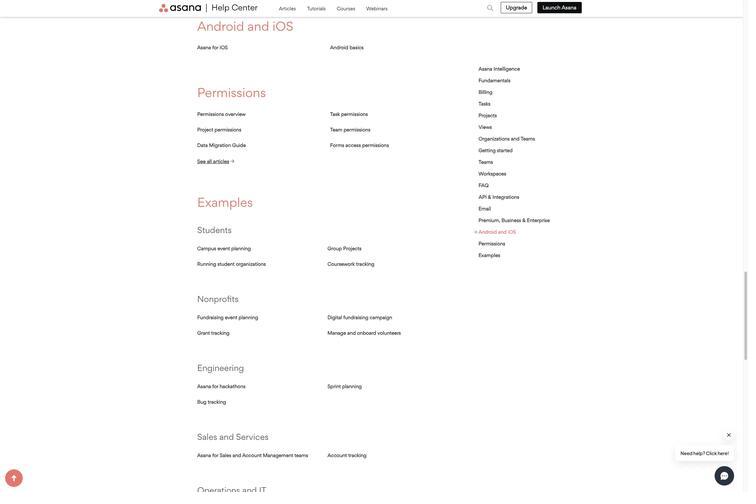 Task type: vqa. For each thing, say whether or not it's contained in the screenshot.
THE DESIGN related to Design feedback and critique meetings
no



Task type: describe. For each thing, give the bounding box(es) containing it.
1 horizontal spatial examples link
[[479, 252, 500, 259]]

premium, business & enterprise link
[[479, 217, 550, 224]]

manage and onboard volunteers
[[328, 330, 401, 336]]

android basics
[[330, 44, 364, 51]]

grant tracking link
[[197, 330, 230, 336]]

forms access permissions link
[[330, 142, 389, 148]]

0 vertical spatial permissions link
[[197, 85, 266, 100]]

tasks link
[[479, 101, 491, 107]]

1 asana help center help center home page image from the left
[[159, 4, 207, 12]]

billing
[[479, 89, 492, 95]]

0 vertical spatial examples link
[[197, 195, 253, 210]]

asana inside 'launch asana' link
[[562, 4, 576, 11]]

forms access permissions
[[330, 142, 389, 148]]

campus event planning link
[[197, 246, 251, 252]]

sprint planning
[[328, 384, 362, 390]]

0 vertical spatial projects
[[479, 112, 497, 119]]

asana for hackathons
[[197, 384, 245, 390]]

access
[[346, 142, 361, 148]]

tracking for account tracking
[[348, 453, 367, 459]]

overview
[[225, 111, 246, 117]]

asana for android and ios
[[197, 44, 211, 51]]

2 asana help center help center home page image from the left
[[208, 4, 258, 12]]

team permissions link
[[330, 127, 370, 133]]

task
[[330, 111, 340, 117]]

permissions for task permissions
[[341, 111, 368, 117]]

bug tracking link
[[197, 399, 226, 405]]

group projects link
[[328, 246, 362, 252]]

nonprofits
[[197, 294, 239, 304]]

project permissions
[[197, 127, 241, 133]]

grant
[[197, 330, 210, 336]]

courses
[[337, 5, 357, 12]]

event for students
[[217, 246, 230, 252]]

for for engineering
[[212, 384, 218, 390]]

workspaces
[[479, 171, 506, 177]]

android for android basics link
[[330, 44, 348, 51]]

integrations
[[492, 194, 519, 200]]

event for nonprofits
[[225, 315, 237, 321]]

faq
[[479, 182, 489, 189]]

sales and services
[[197, 432, 269, 442]]

data migration guide link
[[197, 142, 246, 148]]

premium,
[[479, 217, 500, 224]]

planning for students
[[231, 246, 251, 252]]

enterprise
[[527, 217, 550, 224]]

fundraising event planning
[[197, 315, 258, 321]]

android basics link
[[330, 44, 364, 51]]

students link
[[197, 225, 232, 235]]

courses link
[[337, 4, 357, 13]]

api & integrations
[[479, 194, 519, 200]]

campus
[[197, 246, 216, 252]]

permissions for project permissions
[[215, 127, 241, 133]]

data
[[197, 142, 208, 148]]

tracking for grant tracking
[[211, 330, 230, 336]]

sales and services link
[[197, 432, 269, 442]]

faq link
[[479, 182, 489, 189]]

android for the topmost android and ios link
[[197, 18, 244, 34]]

1 account from the left
[[242, 453, 262, 459]]

webinars link
[[366, 4, 388, 13]]

1 horizontal spatial examples
[[479, 252, 500, 259]]

getting started link
[[479, 147, 513, 154]]

started
[[497, 147, 513, 154]]

basics
[[350, 44, 364, 51]]

2 vertical spatial planning
[[342, 384, 362, 390]]

group projects
[[328, 246, 362, 252]]

organizations
[[479, 136, 510, 142]]

ios for the topmost android and ios link
[[272, 18, 293, 34]]

1 horizontal spatial sales
[[220, 453, 231, 459]]

fundraising event planning link
[[197, 315, 258, 321]]

team permissions
[[330, 127, 370, 133]]

projects link
[[479, 112, 497, 119]]

fundraising
[[343, 315, 368, 321]]

1 vertical spatial &
[[522, 217, 526, 224]]

tutorials link
[[307, 4, 327, 13]]

tracking for bug tracking
[[208, 399, 226, 405]]

task permissions
[[330, 111, 368, 117]]

onboard
[[357, 330, 376, 336]]

launch asana link
[[537, 2, 582, 13]]

permissions overview link
[[197, 111, 246, 117]]

for for sales and services
[[212, 453, 218, 459]]

management
[[263, 453, 293, 459]]

0 horizontal spatial projects
[[343, 246, 362, 252]]

1 horizontal spatial android and ios
[[479, 229, 516, 235]]

asana for sales and account management teams
[[197, 453, 308, 459]]

articles
[[279, 5, 297, 12]]

and for 'organizations and teams' link
[[511, 136, 519, 142]]

1 horizontal spatial permissions link
[[479, 241, 505, 247]]

1 horizontal spatial teams
[[521, 136, 535, 142]]

1 vertical spatial teams
[[479, 159, 493, 165]]

account tracking
[[328, 453, 367, 459]]

asana for ios
[[197, 44, 228, 51]]

permissions right the 'access'
[[362, 142, 389, 148]]

0 horizontal spatial sales
[[197, 432, 217, 442]]

sprint
[[328, 384, 341, 390]]

coursework tracking
[[328, 261, 374, 267]]

permissions for team permissions
[[344, 127, 370, 133]]

bug tracking
[[197, 399, 226, 405]]

nonprofits link
[[197, 294, 239, 304]]

0 horizontal spatial &
[[488, 194, 491, 200]]

email
[[479, 206, 491, 212]]



Task type: locate. For each thing, give the bounding box(es) containing it.
3 for from the top
[[212, 453, 218, 459]]

2 for from the top
[[212, 384, 218, 390]]

guide
[[232, 142, 246, 148]]

and for manage and onboard volunteers link
[[347, 330, 356, 336]]

0 horizontal spatial android
[[197, 18, 244, 34]]

planning
[[231, 246, 251, 252], [239, 315, 258, 321], [342, 384, 362, 390]]

coursework tracking link
[[328, 261, 374, 267]]

volunteers
[[377, 330, 401, 336]]

task permissions link
[[330, 111, 368, 117]]

1 vertical spatial android and ios
[[479, 229, 516, 235]]

1 vertical spatial examples
[[479, 252, 500, 259]]

asana intelligence link
[[479, 66, 520, 72]]

see
[[197, 158, 206, 164]]

hackathons
[[220, 384, 245, 390]]

students
[[197, 225, 232, 235]]

& right business
[[522, 217, 526, 224]]

0 vertical spatial for
[[212, 44, 218, 51]]

asana for ios link
[[197, 44, 228, 51]]

digital fundraising campaign link
[[328, 315, 392, 321]]

engineering link
[[197, 363, 244, 373]]

1 horizontal spatial account
[[328, 453, 347, 459]]

2 vertical spatial ios
[[508, 229, 516, 235]]

0 horizontal spatial asana help center help center home page image
[[159, 4, 207, 12]]

permissions up team permissions
[[341, 111, 368, 117]]

project permissions link
[[197, 127, 241, 133]]

1 for from the top
[[212, 44, 218, 51]]

1 horizontal spatial android and ios link
[[473, 229, 516, 235]]

android up asana for ios link
[[197, 18, 244, 34]]

android left basics
[[330, 44, 348, 51]]

examples link
[[197, 195, 253, 210], [479, 252, 500, 259]]

tutorials
[[307, 5, 327, 12]]

coursework
[[328, 261, 355, 267]]

0 vertical spatial &
[[488, 194, 491, 200]]

workspaces link
[[479, 171, 506, 177]]

permissions
[[341, 111, 368, 117], [215, 127, 241, 133], [344, 127, 370, 133], [362, 142, 389, 148]]

1 vertical spatial sales
[[220, 453, 231, 459]]

0 vertical spatial teams
[[521, 136, 535, 142]]

and for the topmost android and ios link
[[247, 18, 269, 34]]

1 vertical spatial projects
[[343, 246, 362, 252]]

1 vertical spatial ios
[[220, 44, 228, 51]]

permissions link up overview
[[197, 85, 266, 100]]

1 vertical spatial event
[[225, 315, 237, 321]]

data migration guide
[[197, 142, 246, 148]]

1 vertical spatial examples link
[[479, 252, 500, 259]]

2 vertical spatial for
[[212, 453, 218, 459]]

0 horizontal spatial examples link
[[197, 195, 253, 210]]

fundamentals
[[479, 77, 510, 84]]

event right the fundraising
[[225, 315, 237, 321]]

1 vertical spatial permissions link
[[479, 241, 505, 247]]

asana help center help center home page image
[[159, 4, 207, 12], [208, 4, 258, 12]]

event up student
[[217, 246, 230, 252]]

campaign
[[370, 315, 392, 321]]

permissions overview
[[197, 111, 246, 117]]

0 vertical spatial sales
[[197, 432, 217, 442]]

webinars
[[366, 5, 388, 12]]

ios
[[272, 18, 293, 34], [220, 44, 228, 51], [508, 229, 516, 235]]

for for android and ios
[[212, 44, 218, 51]]

campus event planning
[[197, 246, 251, 252]]

asana intelligence
[[479, 66, 520, 72]]

0 horizontal spatial ios
[[220, 44, 228, 51]]

running student organizations
[[197, 261, 266, 267]]

team
[[330, 127, 342, 133]]

1 horizontal spatial asana help center help center home page image
[[208, 4, 258, 12]]

services
[[236, 432, 269, 442]]

0 vertical spatial ios
[[272, 18, 293, 34]]

manage
[[328, 330, 346, 336]]

permissions up the data migration guide link
[[215, 127, 241, 133]]

1 horizontal spatial projects
[[479, 112, 497, 119]]

projects up coursework tracking
[[343, 246, 362, 252]]

0 vertical spatial android
[[197, 18, 244, 34]]

permissions up forms access permissions
[[344, 127, 370, 133]]

permissions up project
[[197, 111, 224, 117]]

projects
[[479, 112, 497, 119], [343, 246, 362, 252]]

1 vertical spatial android
[[330, 44, 348, 51]]

0 horizontal spatial examples
[[197, 195, 253, 210]]

fundraising
[[197, 315, 224, 321]]

getting started
[[479, 147, 513, 154]]

upgrade link
[[501, 2, 532, 13]]

sales
[[197, 432, 217, 442], [220, 453, 231, 459]]

1 vertical spatial android and ios link
[[473, 229, 516, 235]]

permissions
[[197, 85, 266, 100], [197, 111, 224, 117], [479, 241, 505, 247]]

0 horizontal spatial android and ios link
[[197, 18, 293, 34]]

android and ios link
[[197, 18, 293, 34], [473, 229, 516, 235]]

asana for sales and services
[[197, 453, 211, 459]]

tracking
[[356, 261, 374, 267], [211, 330, 230, 336], [208, 399, 226, 405], [348, 453, 367, 459]]

0 vertical spatial android and ios link
[[197, 18, 293, 34]]

articles
[[213, 158, 229, 164]]

launch asana
[[543, 4, 576, 11]]

1 vertical spatial permissions
[[197, 111, 224, 117]]

1 horizontal spatial ios
[[272, 18, 293, 34]]

0 vertical spatial android and ios
[[197, 18, 293, 34]]

project
[[197, 127, 213, 133]]

api
[[479, 194, 487, 200]]

0 horizontal spatial permissions link
[[197, 85, 266, 100]]

1 horizontal spatial android
[[330, 44, 348, 51]]

2 horizontal spatial ios
[[508, 229, 516, 235]]

tasks
[[479, 101, 491, 107]]

1 vertical spatial for
[[212, 384, 218, 390]]

tracking for coursework tracking
[[356, 261, 374, 267]]

fundamentals link
[[479, 77, 510, 84]]

migration
[[209, 142, 231, 148]]

account tracking link
[[328, 453, 367, 459]]

upgrade
[[506, 4, 527, 11]]

0 vertical spatial permissions
[[197, 85, 266, 100]]

organizations
[[236, 261, 266, 267]]

manage and onboard volunteers link
[[328, 330, 401, 336]]

bug
[[197, 399, 206, 405]]

examples
[[197, 195, 253, 210], [479, 252, 500, 259]]

sprint planning link
[[328, 384, 362, 390]]

permissions down the premium,
[[479, 241, 505, 247]]

asana for engineering
[[197, 384, 211, 390]]

asana for hackathons link
[[197, 384, 245, 390]]

2 vertical spatial android
[[479, 229, 497, 235]]

1 horizontal spatial &
[[522, 217, 526, 224]]

asana for sales and account management teams link
[[197, 453, 308, 459]]

permissions up overview
[[197, 85, 266, 100]]

organizations and teams link
[[479, 136, 535, 142]]

asana
[[562, 4, 576, 11], [197, 44, 211, 51], [479, 66, 492, 72], [197, 384, 211, 390], [197, 453, 211, 459]]

android down the premium,
[[479, 229, 497, 235]]

student
[[217, 261, 235, 267]]

0 vertical spatial examples
[[197, 195, 253, 210]]

2 vertical spatial permissions
[[479, 241, 505, 247]]

permissions link
[[197, 85, 266, 100], [479, 241, 505, 247]]

digital
[[328, 315, 342, 321]]

&
[[488, 194, 491, 200], [522, 217, 526, 224]]

email link
[[479, 206, 491, 212]]

teams link
[[479, 159, 493, 165]]

0 horizontal spatial account
[[242, 453, 262, 459]]

and for sales and services link
[[219, 432, 234, 442]]

permissions link down the premium,
[[479, 241, 505, 247]]

2 horizontal spatial android
[[479, 229, 497, 235]]

intelligence
[[494, 66, 520, 72]]

projects up views at the top right of page
[[479, 112, 497, 119]]

0 vertical spatial event
[[217, 246, 230, 252]]

see all articles link
[[197, 158, 234, 165]]

grant tracking
[[197, 330, 230, 336]]

2 account from the left
[[328, 453, 347, 459]]

api & integrations link
[[479, 194, 519, 200]]

running
[[197, 261, 216, 267]]

0 horizontal spatial teams
[[479, 159, 493, 165]]

android and ios
[[197, 18, 293, 34], [479, 229, 516, 235]]

teams
[[521, 136, 535, 142], [479, 159, 493, 165]]

planning for nonprofits
[[239, 315, 258, 321]]

0 horizontal spatial android and ios
[[197, 18, 293, 34]]

1 vertical spatial planning
[[239, 315, 258, 321]]

views link
[[479, 124, 492, 130]]

launch
[[543, 4, 560, 11]]

see all articles
[[197, 158, 229, 164]]

ios for asana for ios link
[[220, 44, 228, 51]]

0 vertical spatial planning
[[231, 246, 251, 252]]

organizations and teams
[[479, 136, 535, 142]]

event
[[217, 246, 230, 252], [225, 315, 237, 321]]

billing link
[[479, 89, 492, 95]]

& right api
[[488, 194, 491, 200]]



